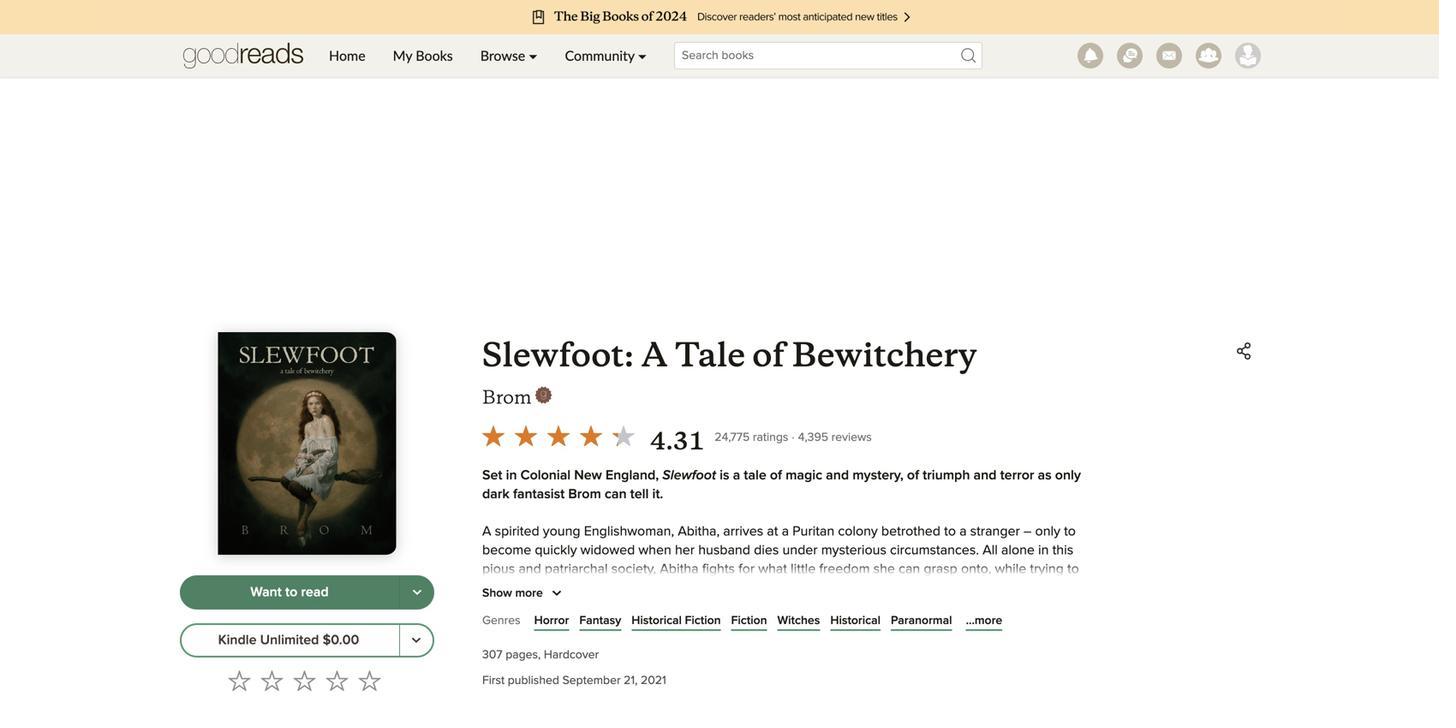 Task type: locate. For each thing, give the bounding box(es) containing it.
is inside enter slewfoot, a powerful spirit of antiquity newly woken ... and trying to find his own role in the world. healer or destroyer? protector or predator? but as the shadows walk and villagers start dying, a new rumor is whispered:
[[601, 657, 610, 671]]

home image
[[183, 34, 303, 77]]

1 horizontal spatial trying
[[1030, 563, 1064, 577]]

a inside is a tale of magic and mystery, of triumph and terror as only dark fantasist brom can tell it.
[[733, 469, 740, 483]]

0 horizontal spatial the
[[826, 638, 846, 652]]

her up abitha
[[675, 544, 695, 558]]

show more
[[482, 588, 543, 600]]

1 vertical spatial as
[[809, 638, 823, 652]]

villagers
[[963, 638, 1013, 652]]

this
[[1053, 544, 1074, 558]]

a left tale
[[642, 335, 668, 376]]

colonial
[[521, 469, 571, 483]]

to up circumstances.
[[944, 525, 956, 539]]

of up the protector on the bottom
[[676, 619, 688, 633]]

1 horizontal spatial brom
[[568, 488, 601, 502]]

paranormal link
[[891, 613, 952, 630]]

or up rumor
[[566, 638, 578, 652]]

freedom
[[819, 563, 870, 577]]

and
[[826, 469, 849, 483], [974, 469, 997, 483], [519, 563, 541, 577], [597, 582, 620, 595], [841, 619, 864, 633], [937, 638, 960, 652]]

0 horizontal spatial her
[[624, 582, 643, 595]]

1 vertical spatial in
[[1039, 544, 1049, 558]]

1 horizontal spatial fiction
[[731, 615, 767, 627]]

24,775
[[715, 432, 750, 444]]

the up start
[[1036, 619, 1056, 633]]

24,775 ratings
[[715, 432, 789, 444]]

0 vertical spatial only
[[1055, 469, 1081, 483]]

tale
[[675, 335, 745, 376]]

0 vertical spatial her
[[675, 544, 695, 558]]

0 horizontal spatial in
[[506, 469, 517, 483]]

in
[[506, 469, 517, 483], [1039, 544, 1049, 558], [1022, 619, 1033, 633]]

fiction
[[685, 615, 721, 627], [731, 615, 767, 627]]

community ▾
[[565, 47, 647, 64]]

home link
[[315, 34, 379, 77]]

only right – at bottom right
[[1036, 525, 1061, 539]]

only
[[1055, 469, 1081, 483], [1036, 525, 1061, 539]]

is left the tale
[[720, 469, 730, 483]]

...more
[[966, 615, 1003, 627]]

fiction inside "link"
[[685, 615, 721, 627]]

in right set
[[506, 469, 517, 483]]

1 vertical spatial trying
[[867, 619, 901, 633]]

can inside a spirited young englishwoman, abitha, arrives at a puritan colony betrothed to a stranger – only to become quickly widowed when her husband dies under mysterious circumstances. all alone in this pious and patriarchal society, abitha fights for what little freedom she can grasp onto, while trying to stay true to herself and her past.
[[899, 563, 920, 577]]

0 horizontal spatial ▾
[[529, 47, 538, 64]]

1 horizontal spatial can
[[899, 563, 920, 577]]

▾ right browse
[[529, 47, 538, 64]]

pious
[[482, 563, 515, 577]]

historical inside "link"
[[632, 615, 682, 627]]

1 vertical spatial the
[[826, 638, 846, 652]]

trying down this
[[1030, 563, 1064, 577]]

of right tale
[[753, 335, 785, 376]]

1 vertical spatial a
[[482, 525, 491, 539]]

2 vertical spatial in
[[1022, 619, 1033, 633]]

▾ for browse ▾
[[529, 47, 538, 64]]

my books
[[393, 47, 453, 64]]

1 vertical spatial is
[[601, 657, 610, 671]]

0 vertical spatial the
[[1036, 619, 1056, 633]]

historical for historical fiction
[[632, 615, 682, 627]]

newly
[[746, 619, 781, 633]]

▾
[[529, 47, 538, 64], [638, 47, 647, 64]]

in left this
[[1039, 544, 1049, 558]]

circumstances.
[[890, 544, 979, 558]]

1 ▾ from the left
[[529, 47, 538, 64]]

0 horizontal spatial brom
[[482, 386, 532, 409]]

0 horizontal spatial trying
[[867, 619, 901, 633]]

0 vertical spatial as
[[1038, 469, 1052, 483]]

brom
[[482, 386, 532, 409], [568, 488, 601, 502]]

and down his on the right bottom of page
[[937, 638, 960, 652]]

historical up 'shadows'
[[831, 615, 881, 627]]

None search field
[[661, 42, 997, 69]]

browse
[[480, 47, 525, 64]]

when
[[639, 544, 672, 558]]

pages,
[[506, 649, 541, 661]]

1 horizontal spatial a
[[642, 335, 668, 376]]

1 horizontal spatial her
[[675, 544, 695, 558]]

society,
[[612, 563, 656, 577]]

a left the tale
[[733, 469, 740, 483]]

trying inside enter slewfoot, a powerful spirit of antiquity newly woken ... and trying to find his own role in the world. healer or destroyer? protector or predator? but as the shadows walk and villagers start dying, a new rumor is whispered:
[[867, 619, 901, 633]]

2 historical from the left
[[831, 615, 881, 627]]

1 horizontal spatial in
[[1022, 619, 1033, 633]]

1 vertical spatial brom
[[568, 488, 601, 502]]

while
[[995, 563, 1027, 577]]

as
[[1038, 469, 1052, 483], [809, 638, 823, 652]]

0 horizontal spatial fiction
[[685, 615, 721, 627]]

spirit
[[644, 619, 673, 633]]

trying up 'shadows'
[[867, 619, 901, 633]]

0 horizontal spatial or
[[566, 638, 578, 652]]

in up start
[[1022, 619, 1033, 633]]

rate 3 out of 5 image
[[293, 670, 316, 692]]

and left terror
[[974, 469, 997, 483]]

1 horizontal spatial the
[[1036, 619, 1056, 633]]

1 fiction from the left
[[685, 615, 721, 627]]

slewfoot
[[663, 469, 716, 483]]

1 vertical spatial can
[[899, 563, 920, 577]]

historical up the protector on the bottom
[[632, 615, 682, 627]]

community ▾ link
[[551, 34, 661, 77]]

my
[[393, 47, 412, 64]]

and up true
[[519, 563, 541, 577]]

fantasy link
[[580, 613, 621, 630]]

triumph
[[923, 469, 970, 483]]

0 vertical spatial is
[[720, 469, 730, 483]]

to left find
[[905, 619, 917, 633]]

fiction up the protector on the bottom
[[685, 615, 721, 627]]

1 vertical spatial her
[[624, 582, 643, 595]]

0 vertical spatial brom
[[482, 386, 532, 409]]

0 horizontal spatial can
[[605, 488, 627, 502]]

herself
[[553, 582, 594, 595]]

2 horizontal spatial in
[[1039, 544, 1049, 558]]

kindle unlimited $0.00
[[218, 634, 359, 648]]

antiquity
[[691, 619, 743, 633]]

set
[[482, 469, 503, 483]]

can
[[605, 488, 627, 502], [899, 563, 920, 577]]

witches
[[778, 615, 820, 627]]

brom inside 'brom' link
[[482, 386, 532, 409]]

is inside is a tale of magic and mystery, of triumph and terror as only dark fantasist brom can tell it.
[[720, 469, 730, 483]]

can right she
[[899, 563, 920, 577]]

hardcover
[[544, 649, 599, 661]]

brom down the new
[[568, 488, 601, 502]]

to inside enter slewfoot, a powerful spirit of antiquity newly woken ... and trying to find his own role in the world. healer or destroyer? protector or predator? but as the shadows walk and villagers start dying, a new rumor is whispered:
[[905, 619, 917, 633]]

0 vertical spatial a
[[642, 335, 668, 376]]

2 or from the left
[[708, 638, 720, 652]]

the down ...
[[826, 638, 846, 652]]

▾ right the community
[[638, 47, 647, 64]]

0 horizontal spatial historical
[[632, 615, 682, 627]]

0 horizontal spatial as
[[809, 638, 823, 652]]

want to read button
[[180, 576, 400, 610]]

colony
[[838, 525, 878, 539]]

predator?
[[724, 638, 782, 652]]

read
[[301, 586, 329, 600]]

average rating of 4.31 stars. figure
[[477, 420, 715, 458]]

as inside is a tale of magic and mystery, of triumph and terror as only dark fantasist brom can tell it.
[[1038, 469, 1052, 483]]

first
[[482, 675, 505, 687]]

a
[[642, 335, 668, 376], [482, 525, 491, 539]]

dies
[[754, 544, 779, 558]]

4,395 reviews
[[798, 432, 872, 444]]

1 vertical spatial only
[[1036, 525, 1061, 539]]

brom link
[[482, 386, 552, 410]]

0 vertical spatial trying
[[1030, 563, 1064, 577]]

advertisement element
[[304, 91, 1135, 305]]

0 vertical spatial can
[[605, 488, 627, 502]]

a up become
[[482, 525, 491, 539]]

or down antiquity at the bottom
[[708, 638, 720, 652]]

as right terror
[[1038, 469, 1052, 483]]

england,
[[606, 469, 659, 483]]

browse ▾
[[480, 47, 538, 64]]

brom left the goodreads author image
[[482, 386, 532, 409]]

powerful
[[588, 619, 640, 633]]

a inside a spirited young englishwoman, abitha, arrives at a puritan colony betrothed to a stranger – only to become quickly widowed when her husband dies under mysterious circumstances. all alone in this pious and patriarchal society, abitha fights for what little freedom she can grasp onto, while trying to stay true to herself and her past.
[[482, 525, 491, 539]]

...more button
[[966, 613, 1003, 630]]

unlimited
[[260, 634, 319, 648]]

0 horizontal spatial is
[[601, 657, 610, 671]]

only right terror
[[1055, 469, 1081, 483]]

to left the "read"
[[285, 586, 298, 600]]

magic
[[786, 469, 823, 483]]

husband
[[699, 544, 751, 558]]

book title: slewfoot: a tale of bewitchery element
[[482, 335, 977, 376]]

4,395
[[798, 432, 829, 444]]

can left tell
[[605, 488, 627, 502]]

and down society,
[[597, 582, 620, 595]]

to
[[944, 525, 956, 539], [1064, 525, 1076, 539], [1068, 563, 1079, 577], [538, 582, 550, 595], [285, 586, 298, 600], [905, 619, 917, 633]]

0 vertical spatial in
[[506, 469, 517, 483]]

1 horizontal spatial or
[[708, 638, 720, 652]]

1 horizontal spatial is
[[720, 469, 730, 483]]

world.
[[482, 638, 519, 652]]

2 ▾ from the left
[[638, 47, 647, 64]]

her down society,
[[624, 582, 643, 595]]

the most anticipated books of 2024 image
[[97, 0, 1343, 34]]

1 historical from the left
[[632, 615, 682, 627]]

as right the 'but'
[[809, 638, 823, 652]]

1 horizontal spatial as
[[1038, 469, 1052, 483]]

fantasist
[[513, 488, 565, 502]]

her
[[675, 544, 695, 558], [624, 582, 643, 595]]

2021
[[641, 675, 666, 687]]

1 horizontal spatial ▾
[[638, 47, 647, 64]]

1 horizontal spatial historical
[[831, 615, 881, 627]]

fiction up the predator?
[[731, 615, 767, 627]]

true
[[510, 582, 534, 595]]

is down destroyer?
[[601, 657, 610, 671]]

0 horizontal spatial a
[[482, 525, 491, 539]]

a up 'published'
[[522, 657, 529, 671]]

published
[[508, 675, 560, 687]]



Task type: vqa. For each thing, say whether or not it's contained in the screenshot.
Stunning, breathtaking, mind-blowing! Three words that succinctly capture my emotions during this unputdownable wild ride. It ensnared me from the very first page, keeping me on the edge of my seat, shivering and nervous, urging me to turn the pages
no



Task type: describe. For each thing, give the bounding box(es) containing it.
can inside is a tale of magic and mystery, of triumph and terror as only dark fantasist brom can tell it.
[[605, 488, 627, 502]]

kindle unlimited $0.00 link
[[180, 624, 400, 658]]

slewfoot: a tale of bewitchery
[[482, 335, 977, 376]]

is a tale of magic and mystery, of triumph and terror as only dark fantasist brom can tell it.
[[482, 469, 1081, 502]]

witches link
[[778, 613, 820, 630]]

alone
[[1002, 544, 1035, 558]]

abitha
[[660, 563, 699, 577]]

community
[[565, 47, 635, 64]]

englishwoman,
[[584, 525, 674, 539]]

first published september 21, 2021
[[482, 675, 666, 687]]

$0.00
[[323, 634, 359, 648]]

she
[[874, 563, 895, 577]]

in inside a spirited young englishwoman, abitha, arrives at a puritan colony betrothed to a stranger – only to become quickly widowed when her husband dies under mysterious circumstances. all alone in this pious and patriarchal society, abitha fights for what little freedom she can grasp onto, while trying to stay true to herself and her past.
[[1039, 544, 1049, 558]]

whispered:
[[614, 657, 680, 671]]

healer
[[522, 638, 563, 652]]

bewitchery
[[792, 335, 977, 376]]

a left stranger
[[960, 525, 967, 539]]

–
[[1024, 525, 1032, 539]]

show more button
[[482, 584, 567, 604]]

young
[[543, 525, 581, 539]]

only inside is a tale of magic and mystery, of triumph and terror as only dark fantasist brom can tell it.
[[1055, 469, 1081, 483]]

it.
[[652, 488, 664, 502]]

of inside enter slewfoot, a powerful spirit of antiquity newly woken ... and trying to find his own role in the world. healer or destroyer? protector or predator? but as the shadows walk and villagers start dying, a new rumor is whispered:
[[676, 619, 688, 633]]

slewfoot:
[[482, 335, 634, 376]]

307
[[482, 649, 503, 661]]

rating 0 out of 5 group
[[223, 665, 386, 698]]

2 fiction from the left
[[731, 615, 767, 627]]

historical fiction link
[[632, 613, 721, 630]]

Search by book title or ISBN text field
[[674, 42, 983, 69]]

trying inside a spirited young englishwoman, abitha, arrives at a puritan colony betrothed to a stranger – only to become quickly widowed when her husband dies under mysterious circumstances. all alone in this pious and patriarchal society, abitha fights for what little freedom she can grasp onto, while trying to stay true to herself and her past.
[[1030, 563, 1064, 577]]

spirited
[[495, 525, 540, 539]]

rating 4.31 out of 5 image
[[477, 420, 640, 452]]

my books link
[[379, 34, 467, 77]]

want
[[250, 586, 282, 600]]

of right the tale
[[770, 469, 782, 483]]

ratings
[[753, 432, 789, 444]]

stay
[[482, 582, 507, 595]]

tell
[[630, 488, 649, 502]]

set in colonial new england, slewfoot
[[482, 469, 720, 483]]

slewfoot,
[[518, 619, 573, 633]]

goodreads author image
[[535, 387, 552, 404]]

all
[[983, 544, 998, 558]]

stranger
[[971, 525, 1020, 539]]

of left triumph at right bottom
[[907, 469, 919, 483]]

reviews
[[832, 432, 872, 444]]

destroyer?
[[582, 638, 646, 652]]

mysterious
[[821, 544, 887, 558]]

rate 2 out of 5 image
[[261, 670, 283, 692]]

puritan
[[793, 525, 835, 539]]

and right ...
[[841, 619, 864, 633]]

past.
[[647, 582, 676, 595]]

and right magic
[[826, 469, 849, 483]]

september
[[563, 675, 621, 687]]

in inside enter slewfoot, a powerful spirit of antiquity newly woken ... and trying to find his own role in the world. healer or destroyer? protector or predator? but as the shadows walk and villagers start dying, a new rumor is whispered:
[[1022, 619, 1033, 633]]

new
[[533, 657, 558, 671]]

brom inside is a tale of magic and mystery, of triumph and terror as only dark fantasist brom can tell it.
[[568, 488, 601, 502]]

show
[[482, 588, 512, 600]]

shadows
[[849, 638, 903, 652]]

want to read
[[250, 586, 329, 600]]

horror link
[[534, 613, 569, 630]]

at
[[767, 525, 778, 539]]

widowed
[[581, 544, 635, 558]]

browse ▾ link
[[467, 34, 551, 77]]

24,775 ratings and 4,395 reviews figure
[[715, 427, 872, 447]]

a right the at
[[782, 525, 789, 539]]

top genres for this book element
[[482, 611, 1260, 637]]

for
[[739, 563, 755, 577]]

horror
[[534, 615, 569, 627]]

abitha,
[[678, 525, 720, 539]]

home
[[329, 47, 366, 64]]

rate 1 out of 5 image
[[228, 670, 251, 692]]

to inside button
[[285, 586, 298, 600]]

find
[[920, 619, 942, 633]]

as inside enter slewfoot, a powerful spirit of antiquity newly woken ... and trying to find his own role in the world. healer or destroyer? protector or predator? but as the shadows walk and villagers start dying, a new rumor is whispered:
[[809, 638, 823, 652]]

own
[[967, 619, 992, 633]]

books
[[416, 47, 453, 64]]

patriarchal
[[545, 563, 608, 577]]

under
[[783, 544, 818, 558]]

1 or from the left
[[566, 638, 578, 652]]

quickly
[[535, 544, 577, 558]]

protector
[[649, 638, 705, 652]]

tale
[[744, 469, 767, 483]]

arrives
[[723, 525, 764, 539]]

only inside a spirited young englishwoman, abitha, arrives at a puritan colony betrothed to a stranger – only to become quickly widowed when her husband dies under mysterious circumstances. all alone in this pious and patriarchal society, abitha fights for what little freedom she can grasp onto, while trying to stay true to herself and her past.
[[1036, 525, 1061, 539]]

dark
[[482, 488, 510, 502]]

to right true
[[538, 582, 550, 595]]

walk
[[906, 638, 933, 652]]

more
[[515, 588, 543, 600]]

a right horror link
[[577, 619, 584, 633]]

rate 5 out of 5 image
[[359, 670, 381, 692]]

terror
[[1000, 469, 1035, 483]]

grasp
[[924, 563, 958, 577]]

to up this
[[1064, 525, 1076, 539]]

a spirited young englishwoman, abitha, arrives at a puritan colony betrothed to a stranger – only to become quickly widowed when her husband dies under mysterious circumstances. all alone in this pious and patriarchal society, abitha fights for what little freedom she can grasp onto, while trying to stay true to herself and her past.
[[482, 525, 1079, 595]]

enter
[[482, 619, 514, 633]]

...
[[828, 619, 838, 633]]

rate 4 out of 5 image
[[326, 670, 348, 692]]

to down this
[[1068, 563, 1079, 577]]

profile image for gary orlando. image
[[1236, 43, 1261, 69]]

21,
[[624, 675, 638, 687]]

role
[[996, 619, 1019, 633]]

rumor
[[562, 657, 597, 671]]

▾ for community ▾
[[638, 47, 647, 64]]

fantasy
[[580, 615, 621, 627]]

historical fiction
[[632, 615, 721, 627]]

woken
[[785, 619, 825, 633]]

historical for historical
[[831, 615, 881, 627]]

fiction link
[[731, 613, 767, 630]]

dying,
[[482, 657, 519, 671]]



